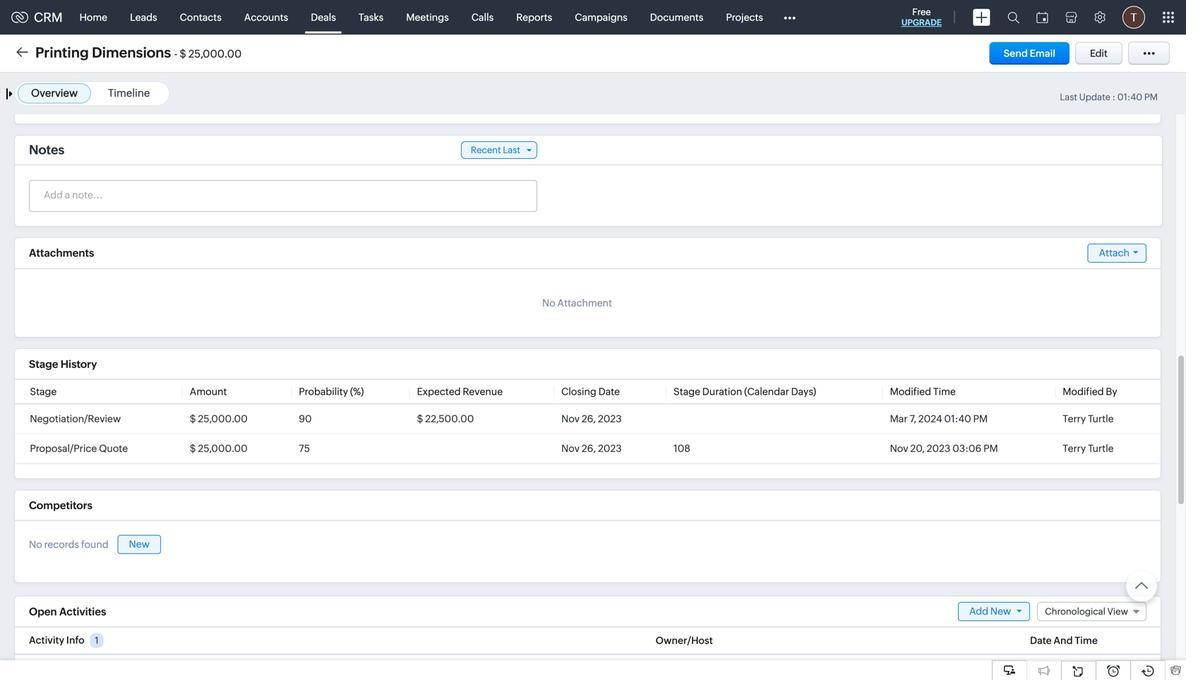 Task type: vqa. For each thing, say whether or not it's contained in the screenshot.
75 26,
yes



Task type: locate. For each thing, give the bounding box(es) containing it.
$ inside the printing dimensions - $ 25,000.00
[[180, 48, 186, 60]]

1 vertical spatial turtle
[[1088, 443, 1114, 454]]

activities
[[59, 606, 106, 618]]

search element
[[999, 0, 1028, 35]]

negotiation/review
[[30, 413, 121, 424]]

0 vertical spatial pm
[[1145, 92, 1158, 102]]

stage left history
[[29, 358, 58, 370]]

info
[[66, 635, 85, 646]]

1 horizontal spatial 01:40
[[1118, 92, 1143, 102]]

75
[[299, 443, 310, 454]]

and
[[1054, 635, 1073, 646]]

date
[[599, 386, 620, 397], [1030, 635, 1052, 646]]

profile image
[[1123, 6, 1146, 29]]

campaigns link
[[564, 0, 639, 34]]

no left attachment
[[542, 297, 556, 309]]

0 vertical spatial date
[[599, 386, 620, 397]]

1 vertical spatial last
[[503, 145, 521, 155]]

1 nov 26, 2023 from the top
[[562, 413, 622, 424]]

$ 25,000.00 for 90
[[190, 413, 248, 424]]

contacts
[[180, 12, 222, 23]]

last right recent at the top of the page
[[503, 145, 521, 155]]

stage for stage history
[[29, 358, 58, 370]]

nov 26, 2023
[[562, 413, 622, 424], [562, 443, 622, 454]]

leads
[[130, 12, 157, 23]]

2024
[[919, 413, 943, 424]]

printing dimensions - $ 25,000.00
[[35, 44, 242, 61]]

20,
[[911, 443, 925, 454]]

25,000.00 for 90
[[198, 413, 248, 424]]

0 horizontal spatial no
[[29, 539, 42, 550]]

0 horizontal spatial time
[[934, 386, 956, 397]]

0 vertical spatial turtle
[[1088, 413, 1114, 424]]

turtle
[[1088, 413, 1114, 424], [1088, 443, 1114, 454]]

time up mar 7, 2024 01:40 pm
[[934, 386, 956, 397]]

0 vertical spatial terry
[[1063, 413, 1086, 424]]

1 vertical spatial date
[[1030, 635, 1052, 646]]

nov
[[562, 413, 580, 424], [562, 443, 580, 454], [890, 443, 909, 454], [1030, 663, 1049, 674]]

2 nov 26, 2023 from the top
[[562, 443, 622, 454]]

stage history
[[29, 358, 97, 370]]

open activities
[[29, 606, 106, 618]]

calls
[[472, 12, 494, 23]]

0 vertical spatial 25,000.00
[[188, 48, 242, 60]]

contacts link
[[169, 0, 233, 34]]

0 horizontal spatial 01:40
[[945, 413, 972, 424]]

expected revenue
[[417, 386, 503, 397]]

no for no attachment
[[542, 297, 556, 309]]

1 vertical spatial 01:40
[[945, 413, 972, 424]]

0 vertical spatial 01:40
[[1118, 92, 1143, 102]]

26,
[[582, 413, 596, 424], [582, 443, 596, 454]]

last update : 01:40 pm
[[1060, 92, 1158, 102]]

attach
[[1099, 247, 1130, 258]]

108
[[674, 443, 691, 454]]

1 horizontal spatial new
[[991, 606, 1012, 617]]

0 vertical spatial nov 26, 2023
[[562, 413, 622, 424]]

1 modified from the left
[[890, 386, 932, 397]]

add
[[970, 606, 989, 617]]

modified by
[[1063, 386, 1118, 397]]

nov 22, 2023
[[1030, 663, 1090, 674]]

0 vertical spatial last
[[1060, 92, 1078, 102]]

last
[[1060, 92, 1078, 102], [503, 145, 521, 155]]

time
[[934, 386, 956, 397], [1075, 635, 1098, 646]]

proposal/price quote
[[30, 443, 128, 454]]

stage down stage history
[[30, 386, 57, 397]]

pm right :
[[1145, 92, 1158, 102]]

0 horizontal spatial modified
[[890, 386, 932, 397]]

1 vertical spatial 25,000.00
[[198, 413, 248, 424]]

0 vertical spatial terry turtle
[[1063, 413, 1114, 424]]

reports
[[516, 12, 552, 23]]

search image
[[1008, 11, 1020, 23]]

25,000.00
[[188, 48, 242, 60], [198, 413, 248, 424], [198, 443, 248, 454]]

1 terry from the top
[[1063, 413, 1086, 424]]

logo image
[[11, 12, 28, 23]]

1 vertical spatial terry turtle
[[1063, 443, 1114, 454]]

0 horizontal spatial last
[[503, 145, 521, 155]]

terry
[[1063, 413, 1086, 424], [1063, 443, 1086, 454]]

pm right 03:06
[[984, 443, 999, 454]]

1 horizontal spatial last
[[1060, 92, 1078, 102]]

1 horizontal spatial no
[[542, 297, 556, 309]]

01:40 right :
[[1118, 92, 1143, 102]]

mar 7, 2024 01:40 pm
[[890, 413, 988, 424]]

0 vertical spatial new
[[129, 539, 150, 550]]

7,
[[910, 413, 917, 424]]

1 terry turtle from the top
[[1063, 413, 1114, 424]]

chronological view
[[1045, 606, 1129, 617]]

1
[[95, 635, 99, 646]]

2 modified from the left
[[1063, 386, 1104, 397]]

0 vertical spatial 26,
[[582, 413, 596, 424]]

(calendar
[[745, 386, 789, 397]]

dimensions
[[92, 44, 171, 61]]

proposal/price
[[30, 443, 97, 454]]

found
[[81, 539, 109, 550]]

campaigns
[[575, 12, 628, 23]]

modified
[[890, 386, 932, 397], [1063, 386, 1104, 397]]

new right the found
[[129, 539, 150, 550]]

pm
[[1145, 92, 1158, 102], [974, 413, 988, 424], [984, 443, 999, 454]]

1 vertical spatial nov 26, 2023
[[562, 443, 622, 454]]

stage left duration
[[674, 386, 701, 397]]

1 horizontal spatial time
[[1075, 635, 1098, 646]]

Chronological View field
[[1038, 602, 1147, 621]]

2 turtle from the top
[[1088, 443, 1114, 454]]

send email
[[1004, 48, 1056, 59]]

create menu element
[[965, 0, 999, 34]]

1 vertical spatial pm
[[974, 413, 988, 424]]

date left and
[[1030, 635, 1052, 646]]

1 vertical spatial new
[[991, 606, 1012, 617]]

2 vertical spatial 25,000.00
[[198, 443, 248, 454]]

2 vertical spatial pm
[[984, 443, 999, 454]]

1 vertical spatial 26,
[[582, 443, 596, 454]]

last left update
[[1060, 92, 1078, 102]]

modified left by
[[1063, 386, 1104, 397]]

deals link
[[300, 0, 347, 34]]

no left records
[[29, 539, 42, 550]]

2 $ 25,000.00 from the top
[[190, 443, 248, 454]]

0 vertical spatial no
[[542, 297, 556, 309]]

revenue
[[463, 386, 503, 397]]

1 $ 25,000.00 from the top
[[190, 413, 248, 424]]

pm up 03:06
[[974, 413, 988, 424]]

2023
[[598, 413, 622, 424], [598, 443, 622, 454], [927, 443, 951, 454], [1067, 663, 1090, 674]]

accounts
[[244, 12, 288, 23]]

time right and
[[1075, 635, 1098, 646]]

timeline
[[108, 87, 150, 99]]

2 terry from the top
[[1063, 443, 1086, 454]]

25,000.00 inside the printing dimensions - $ 25,000.00
[[188, 48, 242, 60]]

owner/host
[[656, 635, 713, 646]]

leads link
[[119, 0, 169, 34]]

1 horizontal spatial modified
[[1063, 386, 1104, 397]]

update
[[1080, 92, 1111, 102]]

documents
[[650, 12, 704, 23]]

1 vertical spatial no
[[29, 539, 42, 550]]

activity info
[[29, 635, 85, 646]]

0 vertical spatial $ 25,000.00
[[190, 413, 248, 424]]

1 vertical spatial $ 25,000.00
[[190, 443, 248, 454]]

$ 22,500.00
[[417, 413, 474, 424]]

modified for modified by
[[1063, 386, 1104, 397]]

attachments
[[29, 247, 94, 259]]

01:40
[[1118, 92, 1143, 102], [945, 413, 972, 424]]

0 horizontal spatial date
[[599, 386, 620, 397]]

quote
[[99, 443, 128, 454]]

01:40 right the 2024
[[945, 413, 972, 424]]

1 vertical spatial terry
[[1063, 443, 1086, 454]]

date right closing
[[599, 386, 620, 397]]

amount
[[190, 386, 227, 397]]

1 26, from the top
[[582, 413, 596, 424]]

new right add
[[991, 606, 1012, 617]]

2 terry turtle from the top
[[1063, 443, 1114, 454]]

modified up 7,
[[890, 386, 932, 397]]

chronological
[[1045, 606, 1106, 617]]

days)
[[791, 386, 817, 397]]

upgrade
[[902, 18, 942, 27]]

no
[[542, 297, 556, 309], [29, 539, 42, 550]]

attach link
[[1088, 244, 1147, 263]]

overview link
[[31, 87, 78, 99]]

add new
[[970, 606, 1012, 617]]

2 26, from the top
[[582, 443, 596, 454]]

1 turtle from the top
[[1088, 413, 1114, 424]]



Task type: describe. For each thing, give the bounding box(es) containing it.
email
[[1030, 48, 1056, 59]]

projects
[[726, 12, 763, 23]]

records
[[44, 539, 79, 550]]

projects link
[[715, 0, 775, 34]]

0 horizontal spatial new
[[129, 539, 150, 550]]

no for no records found
[[29, 539, 42, 550]]

send
[[1004, 48, 1028, 59]]

tasks link
[[347, 0, 395, 34]]

notes
[[29, 143, 65, 157]]

turtle for nov 20, 2023 03:06 pm
[[1088, 443, 1114, 454]]

probability
[[299, 386, 348, 397]]

date and time
[[1030, 635, 1098, 646]]

Add a note... field
[[30, 188, 536, 202]]

0 vertical spatial time
[[934, 386, 956, 397]]

pm for mar 7, 2024 01:40 pm
[[974, 413, 988, 424]]

no attachment
[[542, 297, 612, 309]]

reports link
[[505, 0, 564, 34]]

turtle for mar 7, 2024 01:40 pm
[[1088, 413, 1114, 424]]

stage for stage duration (calendar days)
[[674, 386, 701, 397]]

22,
[[1051, 663, 1065, 674]]

tasks
[[359, 12, 384, 23]]

mar
[[890, 413, 908, 424]]

meetings
[[406, 12, 449, 23]]

crm
[[34, 10, 63, 25]]

edit button
[[1076, 42, 1123, 65]]

(%)
[[350, 386, 364, 397]]

create menu image
[[973, 9, 991, 26]]

home link
[[68, 0, 119, 34]]

edit
[[1090, 48, 1108, 59]]

stage duration (calendar days)
[[674, 386, 817, 397]]

pm for last update : 01:40 pm
[[1145, 92, 1158, 102]]

90
[[299, 413, 312, 424]]

new link
[[118, 535, 161, 554]]

crm link
[[11, 10, 63, 25]]

printing
[[35, 44, 89, 61]]

profile element
[[1115, 0, 1154, 34]]

22,500.00
[[425, 413, 474, 424]]

nov 26, 2023 for 75
[[562, 443, 622, 454]]

competitors
[[29, 499, 92, 512]]

stage for stage
[[30, 386, 57, 397]]

activity
[[29, 635, 64, 646]]

25,000.00 for 75
[[198, 443, 248, 454]]

deals
[[311, 12, 336, 23]]

nov 20, 2023 03:06 pm
[[890, 443, 999, 454]]

terry turtle for nov 20, 2023 03:06 pm
[[1063, 443, 1114, 454]]

calls link
[[460, 0, 505, 34]]

terry turtle for mar 7, 2024 01:40 pm
[[1063, 413, 1114, 424]]

expected
[[417, 386, 461, 397]]

nov 26, 2023 for 90
[[562, 413, 622, 424]]

03:06
[[953, 443, 982, 454]]

accounts link
[[233, 0, 300, 34]]

26, for 90
[[582, 413, 596, 424]]

free upgrade
[[902, 7, 942, 27]]

modified for modified time
[[890, 386, 932, 397]]

calendar image
[[1037, 12, 1049, 23]]

1 vertical spatial time
[[1075, 635, 1098, 646]]

closing
[[562, 386, 597, 397]]

overview
[[31, 87, 78, 99]]

documents link
[[639, 0, 715, 34]]

modified time
[[890, 386, 956, 397]]

01:40 for :
[[1118, 92, 1143, 102]]

history
[[61, 358, 97, 370]]

recent last
[[471, 145, 521, 155]]

pm for nov 20, 2023 03:06 pm
[[984, 443, 999, 454]]

-
[[174, 48, 178, 60]]

meetings link
[[395, 0, 460, 34]]

send email button
[[990, 42, 1070, 65]]

terry for mar 7, 2024 01:40 pm
[[1063, 413, 1086, 424]]

view
[[1108, 606, 1129, 617]]

duration
[[703, 386, 743, 397]]

1 horizontal spatial date
[[1030, 635, 1052, 646]]

:
[[1113, 92, 1116, 102]]

by
[[1106, 386, 1118, 397]]

free
[[913, 7, 931, 17]]

26, for 75
[[582, 443, 596, 454]]

timeline link
[[108, 87, 150, 99]]

01:40 for 2024
[[945, 413, 972, 424]]

recent
[[471, 145, 501, 155]]

home
[[80, 12, 107, 23]]

no records found
[[29, 539, 109, 550]]

$ 25,000.00 for 75
[[190, 443, 248, 454]]

terry for nov 20, 2023 03:06 pm
[[1063, 443, 1086, 454]]

attachment
[[558, 297, 612, 309]]

Other Modules field
[[775, 6, 805, 29]]

closing date
[[562, 386, 620, 397]]

open
[[29, 606, 57, 618]]

probability (%)
[[299, 386, 364, 397]]



